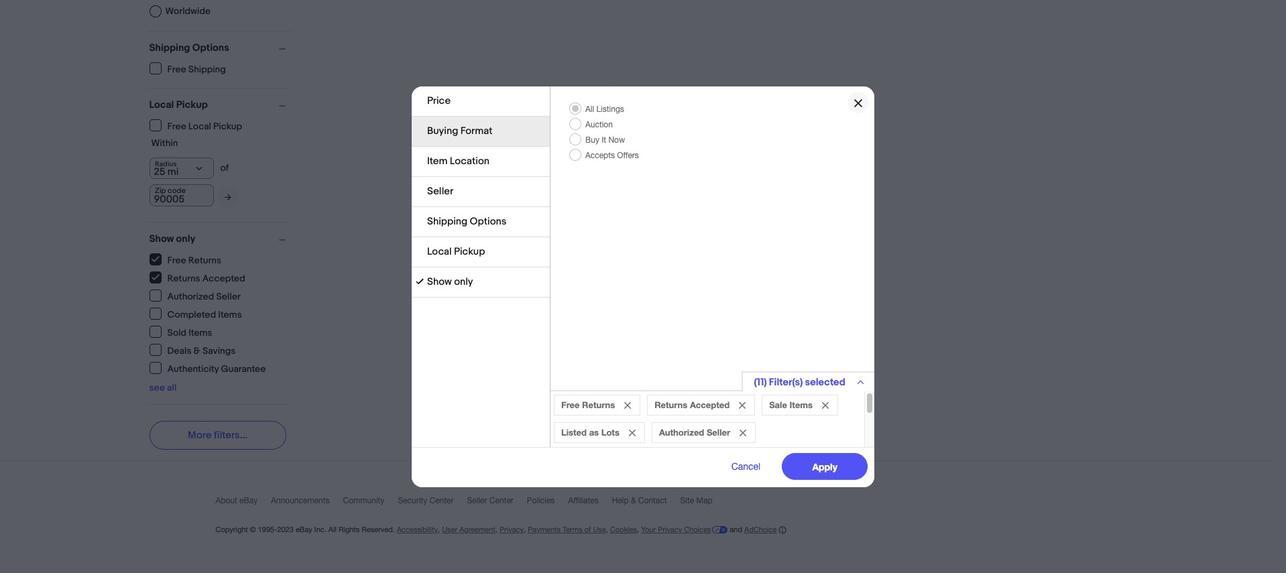 Task type: describe. For each thing, give the bounding box(es) containing it.
security center link
[[398, 497, 467, 512]]

see all
[[149, 382, 177, 394]]

buying
[[427, 124, 459, 137]]

free shipping link
[[149, 62, 227, 75]]

security
[[398, 497, 428, 506]]

sold items
[[167, 327, 212, 339]]

more
[[188, 429, 212, 442]]

reserved.
[[362, 526, 395, 534]]

announcements link
[[271, 497, 343, 512]]

0 vertical spatial pickup
[[176, 99, 208, 111]]

seller down item
[[427, 185, 454, 198]]

your
[[642, 526, 656, 534]]

free up listed
[[562, 400, 580, 410]]

use
[[593, 526, 606, 534]]

map
[[697, 497, 713, 506]]

free returns link
[[149, 254, 222, 266]]

free local pickup
[[167, 120, 242, 132]]

see
[[149, 382, 165, 394]]

remove filter - show only - returns accepted image
[[740, 402, 746, 409]]

worldwide
[[165, 5, 211, 17]]

cancel
[[732, 461, 761, 472]]

0 horizontal spatial show only
[[149, 233, 196, 246]]

2 , from the left
[[496, 526, 498, 534]]

see all button
[[149, 382, 177, 394]]

authorized seller inside authorized seller 'link'
[[167, 291, 241, 302]]

listed as lots
[[562, 427, 620, 438]]

free shipping
[[167, 63, 226, 75]]

local pickup button
[[149, 99, 292, 111]]

copyright © 1995-2023 ebay inc. all rights reserved. accessibility , user agreement , privacy , payments terms of use , cookies , your privacy choices
[[216, 526, 711, 534]]

seller left remove filter - show only - authorized seller 'image'
[[707, 427, 731, 438]]

buying format
[[427, 124, 493, 137]]

apply within filter image
[[224, 193, 231, 202]]

authenticity guarantee link
[[149, 362, 267, 375]]

filters...
[[214, 429, 248, 442]]

authorized inside authorized seller 'link'
[[167, 291, 214, 302]]

2 privacy from the left
[[658, 526, 683, 534]]

more filters... button
[[149, 421, 286, 450]]

community
[[343, 497, 385, 506]]

remove filter - show only - listed as lots image
[[629, 430, 636, 436]]

0 vertical spatial local
[[149, 99, 174, 111]]

options inside dialog
[[470, 215, 507, 228]]

free local pickup link
[[149, 119, 243, 132]]

1 vertical spatial authorized
[[660, 427, 705, 438]]

about
[[216, 497, 237, 506]]

1 vertical spatial of
[[585, 526, 591, 534]]

free for free shipping "link"
[[167, 63, 186, 75]]

show only inside tab
[[427, 275, 473, 288]]

free returns inside free returns link
[[167, 255, 221, 266]]

0 horizontal spatial local pickup
[[149, 99, 208, 111]]

site map
[[681, 497, 713, 506]]

5 , from the left
[[637, 526, 639, 534]]

format
[[461, 124, 493, 137]]

completed
[[167, 309, 216, 320]]

authenticity guarantee
[[167, 363, 266, 375]]

adchoice link
[[745, 526, 787, 535]]

sale items
[[770, 400, 813, 410]]

remove filter - show only - sale items image
[[823, 402, 829, 409]]

completed items link
[[149, 308, 243, 320]]

(11)
[[755, 376, 767, 389]]

show only tab
[[412, 267, 550, 298]]

affiliates link
[[569, 497, 612, 512]]

price
[[427, 94, 451, 107]]

and
[[730, 526, 743, 534]]

location
[[450, 155, 490, 167]]

guarantee
[[221, 363, 266, 375]]

cookies link
[[610, 526, 637, 534]]

affiliates
[[569, 497, 599, 506]]

payments terms of use link
[[528, 526, 606, 534]]

selected
[[806, 376, 846, 389]]

accessibility link
[[397, 526, 438, 534]]

authorized seller link
[[149, 290, 241, 302]]

privacy link
[[500, 526, 524, 534]]

cancel button
[[717, 453, 776, 480]]

only inside tab
[[454, 275, 473, 288]]

0 horizontal spatial of
[[220, 162, 229, 174]]

choices
[[685, 526, 711, 534]]

1 vertical spatial authorized seller
[[660, 427, 731, 438]]

center for security center
[[430, 497, 454, 506]]

shipping options button
[[149, 42, 292, 54]]

all
[[329, 526, 337, 534]]

items for sale items
[[790, 400, 813, 410]]

adchoice
[[745, 526, 777, 534]]

4 , from the left
[[606, 526, 608, 534]]

returns accepted link
[[149, 272, 246, 284]]

0 vertical spatial options
[[192, 42, 229, 54]]

returns right remove filter - show only - free returns "image" at the left of page
[[655, 400, 688, 410]]

policies
[[527, 497, 555, 506]]

returns down free returns link
[[167, 273, 200, 284]]

your privacy choices link
[[642, 526, 728, 534]]

sale
[[770, 400, 788, 410]]

show only button
[[149, 233, 292, 246]]

item location
[[427, 155, 490, 167]]

terms
[[563, 526, 583, 534]]

lots
[[602, 427, 620, 438]]

about ebay link
[[216, 497, 271, 512]]

1 , from the left
[[438, 526, 440, 534]]

announcements
[[271, 497, 330, 506]]

deals & savings link
[[149, 344, 236, 357]]

savings
[[203, 345, 236, 357]]

0 horizontal spatial only
[[176, 233, 196, 246]]



Task type: vqa. For each thing, say whether or not it's contained in the screenshot.
Payments at the bottom of the page
yes



Task type: locate. For each thing, give the bounding box(es) containing it.
1 vertical spatial shipping
[[188, 63, 226, 75]]

all
[[167, 382, 177, 394]]

pickup
[[176, 99, 208, 111], [213, 120, 242, 132], [454, 245, 485, 258]]

0 vertical spatial show
[[149, 233, 174, 246]]

free returns up listed as lots
[[562, 400, 615, 410]]

& for contact
[[631, 497, 636, 506]]

free
[[167, 63, 186, 75], [167, 120, 186, 132], [167, 255, 186, 266], [562, 400, 580, 410]]

, left user
[[438, 526, 440, 534]]

1 horizontal spatial returns accepted
[[655, 400, 730, 410]]

0 horizontal spatial &
[[194, 345, 200, 357]]

2 horizontal spatial items
[[790, 400, 813, 410]]

1 vertical spatial shipping options
[[427, 215, 507, 228]]

pickup down local pickup 'dropdown button'
[[213, 120, 242, 132]]

authorized
[[167, 291, 214, 302], [660, 427, 705, 438]]

©
[[250, 526, 256, 534]]

accepted up authorized seller 'link'
[[202, 273, 246, 284]]

seller center link
[[467, 497, 527, 512]]

1 vertical spatial free returns
[[562, 400, 615, 410]]

0 horizontal spatial items
[[189, 327, 212, 339]]

0 horizontal spatial options
[[192, 42, 229, 54]]

center inside seller center link
[[490, 497, 514, 506]]

free inside "link"
[[167, 120, 186, 132]]

2 vertical spatial pickup
[[454, 245, 485, 258]]

0 horizontal spatial free returns
[[167, 255, 221, 266]]

seller up "agreement"
[[467, 497, 487, 506]]

2 horizontal spatial pickup
[[454, 245, 485, 258]]

tab list
[[412, 86, 550, 298]]

1 horizontal spatial local pickup
[[427, 245, 485, 258]]

local pickup
[[149, 99, 208, 111], [427, 245, 485, 258]]

0 horizontal spatial local
[[149, 99, 174, 111]]

1 horizontal spatial center
[[490, 497, 514, 506]]

seller up completed items
[[216, 291, 241, 302]]

accessibility
[[397, 526, 438, 534]]

accepted
[[202, 273, 246, 284], [690, 400, 730, 410]]

seller center
[[467, 497, 514, 506]]

remove filter - show only - free returns image
[[625, 402, 632, 409]]

contact
[[639, 497, 667, 506]]

returns up "as"
[[582, 400, 615, 410]]

worldwide link
[[149, 5, 211, 17]]

authorized up completed in the left bottom of the page
[[167, 291, 214, 302]]

1995-
[[258, 526, 277, 534]]

0 vertical spatial accepted
[[202, 273, 246, 284]]

& for savings
[[194, 345, 200, 357]]

privacy down seller center link
[[500, 526, 524, 534]]

0 vertical spatial only
[[176, 233, 196, 246]]

shipping up free shipping "link"
[[149, 42, 190, 54]]

seller inside seller center link
[[467, 497, 487, 506]]

& right deals
[[194, 345, 200, 357]]

shipping down the shipping options dropdown button
[[188, 63, 226, 75]]

and adchoice
[[728, 526, 777, 534]]

0 vertical spatial free returns
[[167, 255, 221, 266]]

0 horizontal spatial privacy
[[500, 526, 524, 534]]

pickup up free local pickup "link"
[[176, 99, 208, 111]]

tab list inside dialog
[[412, 86, 550, 298]]

1 privacy from the left
[[500, 526, 524, 534]]

filter(s)
[[769, 376, 803, 389]]

privacy
[[500, 526, 524, 534], [658, 526, 683, 534]]

0 horizontal spatial pickup
[[176, 99, 208, 111]]

items for sold items
[[189, 327, 212, 339]]

(11) filter(s) selected button
[[742, 371, 875, 392]]

privacy right your on the bottom of page
[[658, 526, 683, 534]]

1 vertical spatial ebay
[[296, 526, 313, 534]]

0 horizontal spatial authorized seller
[[167, 291, 241, 302]]

as
[[590, 427, 599, 438]]

item
[[427, 155, 448, 167]]

returns accepted
[[167, 273, 246, 284], [655, 400, 730, 410]]

options up free shipping
[[192, 42, 229, 54]]

cookies
[[610, 526, 637, 534]]

security center
[[398, 497, 454, 506]]

,
[[438, 526, 440, 534], [496, 526, 498, 534], [524, 526, 526, 534], [606, 526, 608, 534], [637, 526, 639, 534]]

free up within
[[167, 120, 186, 132]]

returns accepted inside dialog
[[655, 400, 730, 410]]

only up free returns link
[[176, 233, 196, 246]]

user
[[442, 526, 458, 534]]

free returns up returns accepted link
[[167, 255, 221, 266]]

within
[[151, 138, 178, 149]]

0 vertical spatial authorized
[[167, 291, 214, 302]]

inc.
[[315, 526, 327, 534]]

, left payments
[[524, 526, 526, 534]]

returns
[[188, 255, 221, 266], [167, 273, 200, 284], [582, 400, 615, 410], [655, 400, 688, 410]]

show up free returns link
[[149, 233, 174, 246]]

show right filter applied 'icon'
[[427, 275, 452, 288]]

authorized seller up completed items
[[167, 291, 241, 302]]

authorized seller
[[167, 291, 241, 302], [660, 427, 731, 438]]

deals & savings
[[167, 345, 236, 357]]

0 vertical spatial &
[[194, 345, 200, 357]]

local down local pickup 'dropdown button'
[[188, 120, 211, 132]]

show only up free returns link
[[149, 233, 196, 246]]

, left your on the bottom of page
[[637, 526, 639, 534]]

pickup inside "link"
[[213, 120, 242, 132]]

shipping options down the location
[[427, 215, 507, 228]]

1 horizontal spatial privacy
[[658, 526, 683, 534]]

0 vertical spatial show only
[[149, 233, 196, 246]]

1 horizontal spatial shipping options
[[427, 215, 507, 228]]

copyright
[[216, 526, 248, 534]]

0 horizontal spatial shipping options
[[149, 42, 229, 54]]

items up savings
[[218, 309, 242, 320]]

0 vertical spatial items
[[218, 309, 242, 320]]

1 horizontal spatial ebay
[[296, 526, 313, 534]]

2 vertical spatial local
[[427, 245, 452, 258]]

1 vertical spatial options
[[470, 215, 507, 228]]

local inside dialog
[[427, 245, 452, 258]]

accepted left remove filter - show only - returns accepted image
[[690, 400, 730, 410]]

1 horizontal spatial local
[[188, 120, 211, 132]]

1 horizontal spatial authorized seller
[[660, 427, 731, 438]]

2 center from the left
[[490, 497, 514, 506]]

returns accepted left remove filter - show only - returns accepted image
[[655, 400, 730, 410]]

2023
[[277, 526, 294, 534]]

, left privacy link
[[496, 526, 498, 534]]

agreement
[[460, 526, 496, 534]]

free inside "link"
[[167, 63, 186, 75]]

filter applied image
[[416, 277, 424, 285]]

1 horizontal spatial options
[[470, 215, 507, 228]]

show
[[149, 233, 174, 246], [427, 275, 452, 288]]

1 horizontal spatial authorized
[[660, 427, 705, 438]]

1 horizontal spatial accepted
[[690, 400, 730, 410]]

local pickup up the 'show only' tab
[[427, 245, 485, 258]]

listed
[[562, 427, 587, 438]]

3 , from the left
[[524, 526, 526, 534]]

free for free local pickup "link"
[[167, 120, 186, 132]]

about ebay
[[216, 497, 258, 506]]

dialog containing price
[[0, 0, 1287, 574]]

completed items
[[167, 309, 242, 320]]

options up the 'show only' tab
[[470, 215, 507, 228]]

2 vertical spatial items
[[790, 400, 813, 410]]

shipping down item
[[427, 215, 468, 228]]

0 horizontal spatial center
[[430, 497, 454, 506]]

shipping
[[149, 42, 190, 54], [188, 63, 226, 75], [427, 215, 468, 228]]

&
[[194, 345, 200, 357], [631, 497, 636, 506]]

payments
[[528, 526, 561, 534]]

1 vertical spatial items
[[189, 327, 212, 339]]

0 horizontal spatial ebay
[[240, 497, 258, 506]]

free for free returns link
[[167, 255, 186, 266]]

tab list containing price
[[412, 86, 550, 298]]

center for seller center
[[490, 497, 514, 506]]

community link
[[343, 497, 398, 512]]

apply
[[813, 461, 838, 472]]

2 vertical spatial shipping
[[427, 215, 468, 228]]

None text field
[[149, 185, 214, 207]]

shipping options up free shipping "link"
[[149, 42, 229, 54]]

1 horizontal spatial &
[[631, 497, 636, 506]]

of left use on the left
[[585, 526, 591, 534]]

local up within
[[149, 99, 174, 111]]

1 vertical spatial pickup
[[213, 120, 242, 132]]

1 vertical spatial returns accepted
[[655, 400, 730, 410]]

center inside security center link
[[430, 497, 454, 506]]

center
[[430, 497, 454, 506], [490, 497, 514, 506]]

0 vertical spatial authorized seller
[[167, 291, 241, 302]]

1 horizontal spatial free returns
[[562, 400, 615, 410]]

site
[[681, 497, 695, 506]]

sold
[[167, 327, 187, 339]]

1 horizontal spatial only
[[454, 275, 473, 288]]

free up returns accepted link
[[167, 255, 186, 266]]

1 horizontal spatial show only
[[427, 275, 473, 288]]

free down the shipping options dropdown button
[[167, 63, 186, 75]]

show only
[[149, 233, 196, 246], [427, 275, 473, 288]]

local pickup up free local pickup "link"
[[149, 99, 208, 111]]

more filters...
[[188, 429, 248, 442]]

0 vertical spatial returns accepted
[[167, 273, 246, 284]]

remove filter - show only - authorized seller image
[[740, 430, 747, 436]]

ebay left inc.
[[296, 526, 313, 534]]

0 vertical spatial of
[[220, 162, 229, 174]]

returns up returns accepted link
[[188, 255, 221, 266]]

show inside tab
[[427, 275, 452, 288]]

0 vertical spatial shipping options
[[149, 42, 229, 54]]

1 horizontal spatial items
[[218, 309, 242, 320]]

items for completed items
[[218, 309, 242, 320]]

pickup up the 'show only' tab
[[454, 245, 485, 258]]

0 horizontal spatial accepted
[[202, 273, 246, 284]]

site map link
[[681, 497, 726, 512]]

1 vertical spatial accepted
[[690, 400, 730, 410]]

1 horizontal spatial show
[[427, 275, 452, 288]]

local inside "link"
[[188, 120, 211, 132]]

1 horizontal spatial of
[[585, 526, 591, 534]]

help & contact
[[612, 497, 667, 506]]

dialog
[[0, 0, 1287, 574]]

center up privacy link
[[490, 497, 514, 506]]

accepted inside dialog
[[690, 400, 730, 410]]

local up the 'show only' tab
[[427, 245, 452, 258]]

policies link
[[527, 497, 569, 512]]

of up apply within filter image on the top of page
[[220, 162, 229, 174]]

2 horizontal spatial local
[[427, 245, 452, 258]]

deals
[[167, 345, 192, 357]]

1 vertical spatial &
[[631, 497, 636, 506]]

1 center from the left
[[430, 497, 454, 506]]

shipping inside free shipping "link"
[[188, 63, 226, 75]]

0 horizontal spatial returns accepted
[[167, 273, 246, 284]]

items up deals & savings
[[189, 327, 212, 339]]

show only right filter applied 'icon'
[[427, 275, 473, 288]]

0 vertical spatial shipping
[[149, 42, 190, 54]]

1 vertical spatial show
[[427, 275, 452, 288]]

center right the security
[[430, 497, 454, 506]]

0 horizontal spatial authorized
[[167, 291, 214, 302]]

1 vertical spatial local
[[188, 120, 211, 132]]

, left cookies on the left bottom of the page
[[606, 526, 608, 534]]

seller inside authorized seller 'link'
[[216, 291, 241, 302]]

shipping options inside dialog
[[427, 215, 507, 228]]

returns accepted up authorized seller 'link'
[[167, 273, 246, 284]]

authorized seller left remove filter - show only - authorized seller 'image'
[[660, 427, 731, 438]]

items down (11) filter(s) selected
[[790, 400, 813, 410]]

seller
[[427, 185, 454, 198], [216, 291, 241, 302], [707, 427, 731, 438], [467, 497, 487, 506]]

authorized right remove filter - show only - listed as lots image
[[660, 427, 705, 438]]

ebay right "about"
[[240, 497, 258, 506]]

0 vertical spatial local pickup
[[149, 99, 208, 111]]

free returns
[[167, 255, 221, 266], [562, 400, 615, 410]]

0 vertical spatial ebay
[[240, 497, 258, 506]]

help & contact link
[[612, 497, 681, 512]]

1 vertical spatial local pickup
[[427, 245, 485, 258]]

1 vertical spatial only
[[454, 275, 473, 288]]

only
[[176, 233, 196, 246], [454, 275, 473, 288]]

& right help
[[631, 497, 636, 506]]

apply button
[[783, 453, 868, 480]]

1 vertical spatial show only
[[427, 275, 473, 288]]

only right filter applied 'icon'
[[454, 275, 473, 288]]

sold items link
[[149, 326, 213, 339]]

1 horizontal spatial pickup
[[213, 120, 242, 132]]

0 horizontal spatial show
[[149, 233, 174, 246]]

rights
[[339, 526, 360, 534]]



